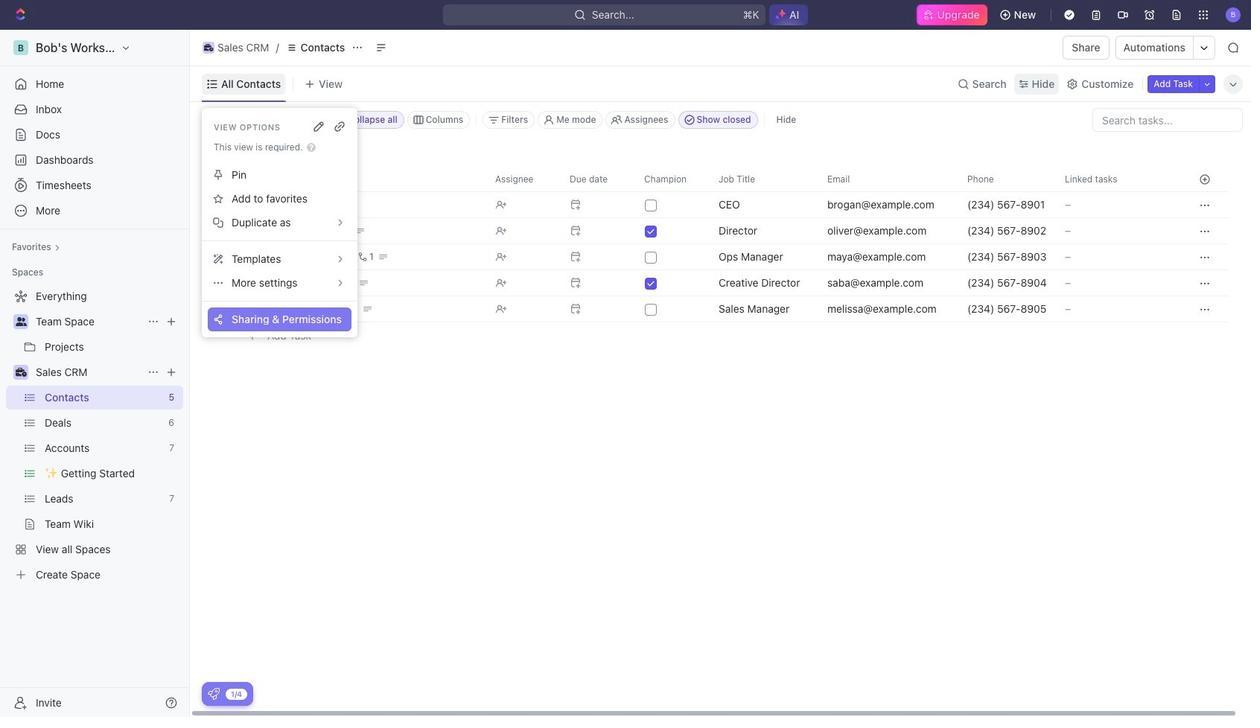 Task type: locate. For each thing, give the bounding box(es) containing it.
business time image inside sidebar navigation
[[15, 368, 26, 377]]

onboarding checklist button image
[[208, 688, 220, 700]]

business time image
[[204, 44, 213, 51], [15, 368, 26, 377]]

tree
[[6, 285, 183, 587]]

None checkbox
[[645, 199, 657, 211], [645, 225, 657, 237], [645, 199, 657, 211], [645, 225, 657, 237]]

tree inside sidebar navigation
[[6, 285, 183, 587]]

onboarding checklist button element
[[208, 688, 220, 700]]

0 horizontal spatial business time image
[[15, 368, 26, 377]]

1 vertical spatial business time image
[[15, 368, 26, 377]]

None checkbox
[[645, 251, 657, 263], [645, 277, 657, 289], [645, 304, 657, 315], [645, 251, 657, 263], [645, 277, 657, 289], [645, 304, 657, 315]]

1 horizontal spatial business time image
[[204, 44, 213, 51]]



Task type: describe. For each thing, give the bounding box(es) containing it.
user group image
[[15, 317, 26, 326]]

sidebar navigation
[[0, 30, 190, 717]]

0 vertical spatial business time image
[[204, 44, 213, 51]]

Search tasks... text field
[[1093, 109, 1242, 131]]



Task type: vqa. For each thing, say whether or not it's contained in the screenshot.
option
yes



